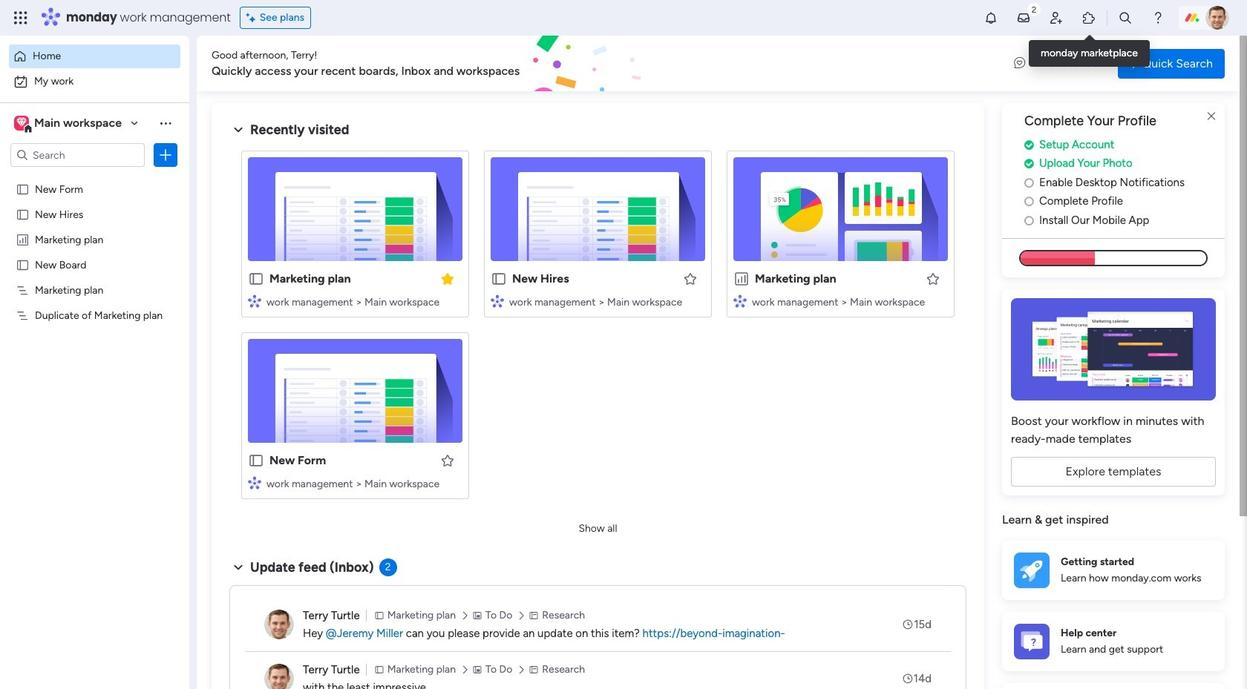 Task type: describe. For each thing, give the bounding box(es) containing it.
workspace image
[[14, 115, 29, 131]]

2 vertical spatial public board image
[[248, 453, 264, 469]]

add to favorites image for right public board icon
[[683, 271, 698, 286]]

see plans image
[[246, 10, 260, 26]]

close update feed (inbox) image
[[229, 559, 247, 577]]

2 image
[[1027, 1, 1041, 17]]

v2 bolt switch image
[[1130, 55, 1139, 72]]

2 element
[[379, 559, 397, 577]]

2 check circle image from the top
[[1024, 158, 1034, 169]]

getting started element
[[1002, 541, 1225, 600]]

component image for add to favorites image
[[248, 476, 261, 490]]

1 vertical spatial public board image
[[16, 207, 30, 221]]

workspace image
[[16, 115, 27, 131]]

help image
[[1151, 10, 1165, 25]]

workspace selection element
[[14, 114, 124, 134]]

v2 user feedback image
[[1014, 55, 1025, 72]]

remove from favorites image
[[440, 271, 455, 286]]

notifications image
[[984, 10, 998, 25]]

0 vertical spatial public board image
[[16, 182, 30, 196]]

2 terry turtle image from the top
[[264, 664, 294, 690]]

templates image image
[[1015, 299, 1211, 401]]

1 terry turtle image from the top
[[264, 610, 294, 640]]

workspace options image
[[158, 116, 173, 130]]

1 circle o image from the top
[[1024, 177, 1034, 188]]

1 vertical spatial option
[[9, 70, 180, 94]]

close recently visited image
[[229, 121, 247, 139]]

1 horizontal spatial public board image
[[248, 271, 264, 287]]



Task type: locate. For each thing, give the bounding box(es) containing it.
select product image
[[13, 10, 28, 25]]

0 vertical spatial circle o image
[[1024, 177, 1034, 188]]

0 vertical spatial option
[[9, 45, 180, 68]]

2 vertical spatial option
[[0, 176, 189, 179]]

2 add to favorites image from the left
[[926, 271, 940, 286]]

options image
[[158, 148, 173, 163]]

add to favorites image for public dashboard image
[[926, 271, 940, 286]]

help center element
[[1002, 612, 1225, 672]]

0 vertical spatial check circle image
[[1024, 139, 1034, 151]]

component image for remove from favorites icon
[[248, 294, 261, 308]]

terry turtle image
[[1205, 6, 1229, 30]]

invite members image
[[1049, 10, 1064, 25]]

terry turtle image
[[264, 610, 294, 640], [264, 664, 294, 690]]

1 vertical spatial circle o image
[[1024, 196, 1034, 207]]

add to favorites image
[[440, 453, 455, 468]]

public dashboard image
[[733, 271, 750, 287]]

public dashboard image
[[16, 232, 30, 246]]

1 add to favorites image from the left
[[683, 271, 698, 286]]

dapulse x slim image
[[1202, 108, 1220, 125]]

1 vertical spatial terry turtle image
[[264, 664, 294, 690]]

0 horizontal spatial add to favorites image
[[683, 271, 698, 286]]

0 vertical spatial component image
[[248, 294, 261, 308]]

0 horizontal spatial public board image
[[16, 258, 30, 272]]

monday marketplace image
[[1081, 10, 1096, 25]]

component image
[[248, 294, 261, 308], [248, 476, 261, 490]]

Search in workspace field
[[31, 147, 124, 164]]

1 component image from the top
[[248, 294, 261, 308]]

1 check circle image from the top
[[1024, 139, 1034, 151]]

quick search results list box
[[229, 139, 966, 517]]

circle o image
[[1024, 215, 1034, 226]]

2 horizontal spatial public board image
[[491, 271, 507, 287]]

search everything image
[[1118, 10, 1133, 25]]

circle o image
[[1024, 177, 1034, 188], [1024, 196, 1034, 207]]

1 horizontal spatial add to favorites image
[[926, 271, 940, 286]]

check circle image
[[1024, 139, 1034, 151], [1024, 158, 1034, 169]]

2 circle o image from the top
[[1024, 196, 1034, 207]]

option
[[9, 45, 180, 68], [9, 70, 180, 94], [0, 176, 189, 179]]

update feed image
[[1016, 10, 1031, 25]]

add to favorites image
[[683, 271, 698, 286], [926, 271, 940, 286]]

1 vertical spatial check circle image
[[1024, 158, 1034, 169]]

public board image
[[16, 258, 30, 272], [248, 271, 264, 287], [491, 271, 507, 287]]

list box
[[0, 173, 189, 528]]

1 vertical spatial component image
[[248, 476, 261, 490]]

public board image
[[16, 182, 30, 196], [16, 207, 30, 221], [248, 453, 264, 469]]

0 vertical spatial terry turtle image
[[264, 610, 294, 640]]

2 component image from the top
[[248, 476, 261, 490]]



Task type: vqa. For each thing, say whether or not it's contained in the screenshot.
the bottom OPTION
yes



